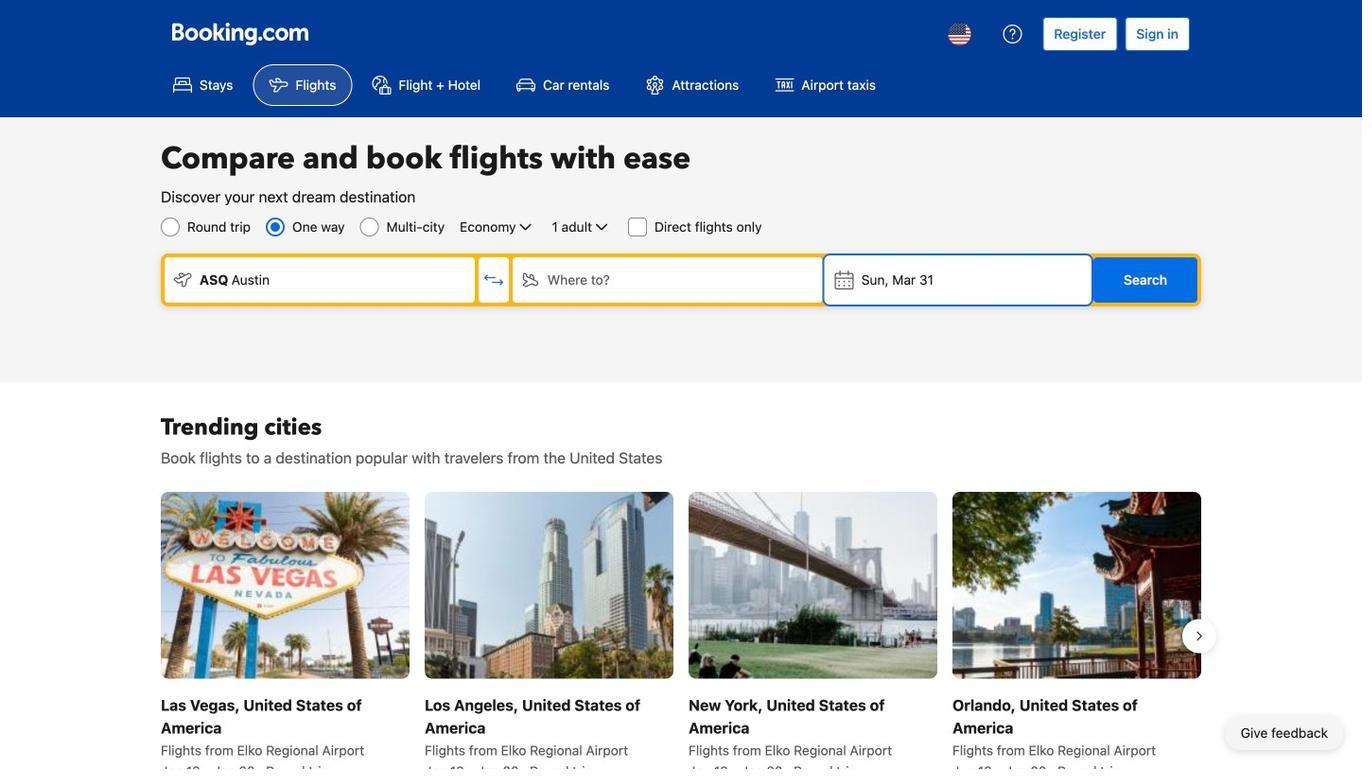 Task type: locate. For each thing, give the bounding box(es) containing it.
flights homepage image
[[172, 23, 309, 45]]

las vegas, united states of america image
[[161, 492, 410, 679]]

new york, united states of america image
[[689, 492, 938, 679]]

region
[[146, 485, 1217, 770]]



Task type: describe. For each thing, give the bounding box(es) containing it.
orlando, united states of america image
[[953, 492, 1202, 679]]

los angeles, united states of america image
[[425, 492, 674, 679]]



Task type: vqa. For each thing, say whether or not it's contained in the screenshot.
6 July 2024 option
no



